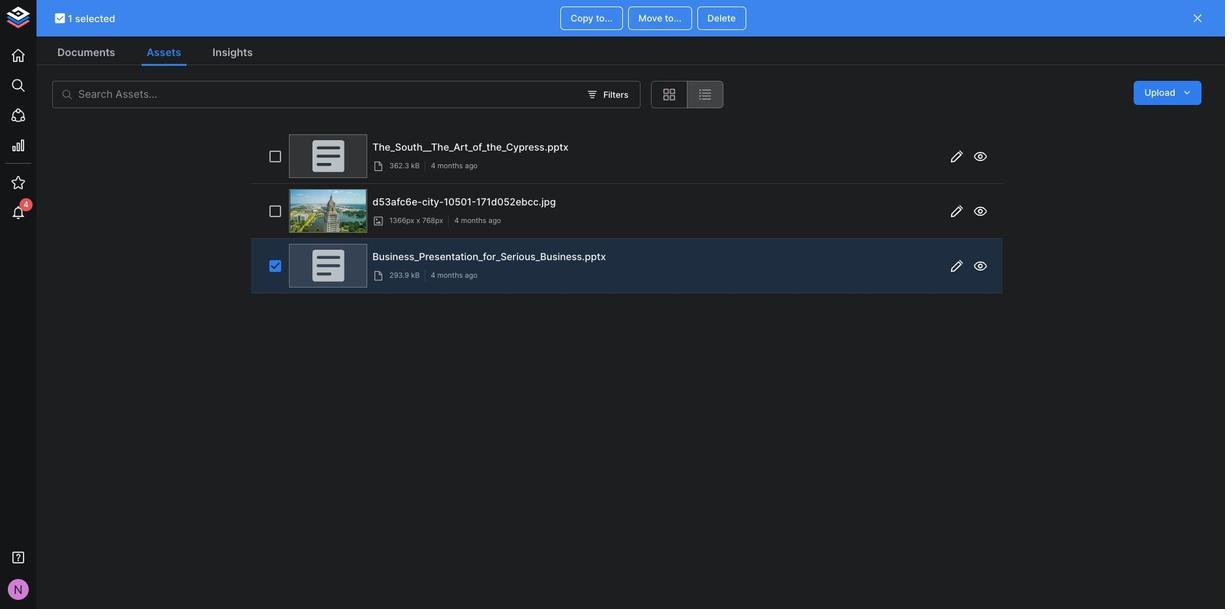 Task type: vqa. For each thing, say whether or not it's contained in the screenshot.
Favorite "ICON" to the middle
no



Task type: locate. For each thing, give the bounding box(es) containing it.
group
[[652, 81, 724, 108]]

d53afc6e city 10501 171d052ebcc.jpg image
[[291, 190, 366, 232]]

Search Assets... text field
[[78, 81, 580, 108]]



